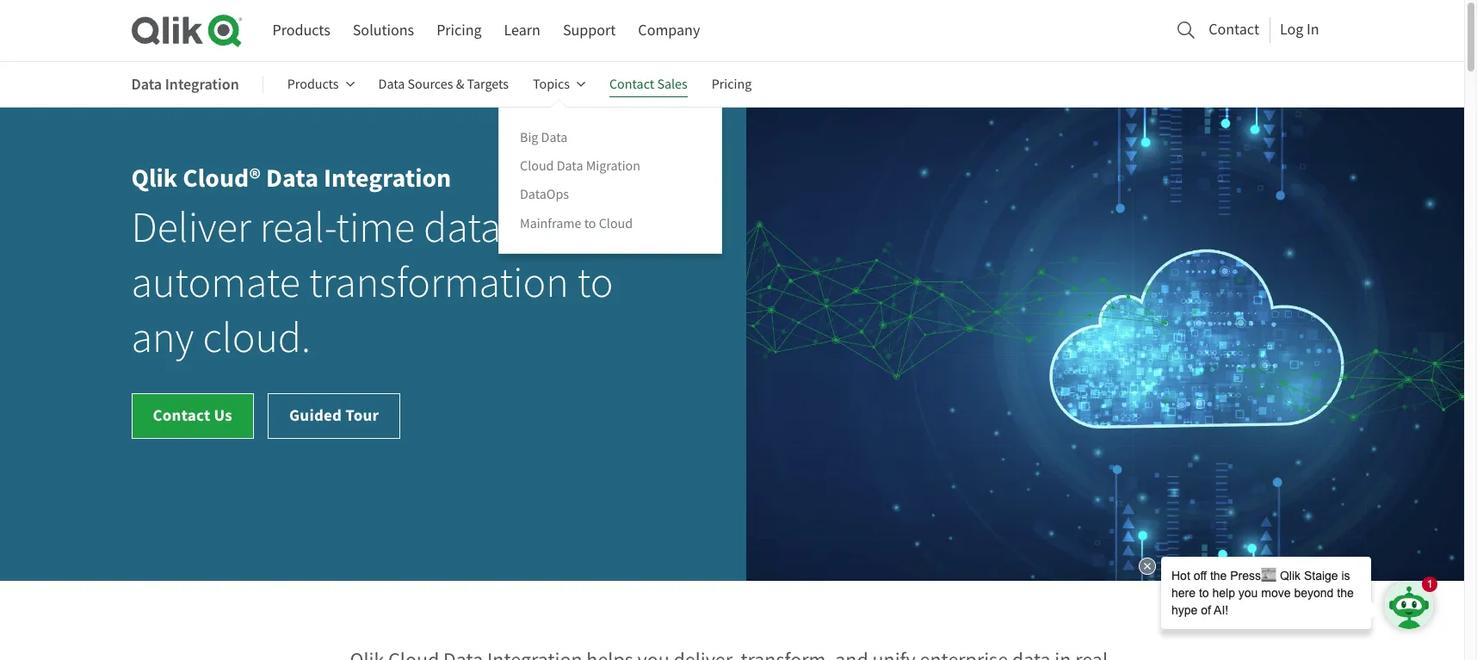 Task type: describe. For each thing, give the bounding box(es) containing it.
data down go to the home page. image at the top left
[[131, 74, 162, 94]]

products for the bottommost the products link
[[287, 76, 339, 93]]

learn link
[[504, 15, 541, 47]]

contact for contact us
[[153, 405, 211, 426]]

mainframe to cloud link
[[520, 214, 633, 233]]

real-
[[260, 201, 336, 255]]

qlik
[[131, 161, 178, 195]]

0 vertical spatial cloud
[[520, 158, 554, 175]]

data inside 'qlik cloud® data integration deliver real-time data and automate transformation to any cloud.'
[[266, 161, 319, 195]]

products for topmost the products link
[[272, 21, 330, 40]]

tour
[[345, 405, 379, 426]]

guided tour link
[[268, 393, 401, 439]]

targets
[[467, 76, 509, 93]]

contact sales link
[[609, 64, 688, 105]]

cloud data migration link
[[520, 157, 640, 176]]

deliver
[[131, 201, 251, 255]]

support
[[563, 21, 616, 40]]

1 vertical spatial products link
[[287, 64, 354, 105]]

guided
[[289, 405, 342, 426]]

sources
[[408, 76, 453, 93]]

contact sales
[[609, 76, 688, 93]]

any
[[131, 312, 194, 365]]

log in link
[[1280, 15, 1319, 44]]

learn
[[504, 21, 541, 40]]

us
[[214, 405, 232, 426]]

&
[[456, 76, 464, 93]]

dataops link
[[520, 185, 569, 204]]

data
[[424, 201, 501, 255]]

integration inside menu bar
[[165, 74, 239, 94]]

cloud data migration
[[520, 158, 640, 175]]

data inside cloud data migration link
[[557, 158, 583, 175]]

big data link
[[520, 128, 568, 147]]

data inside data sources & targets link
[[378, 76, 405, 93]]

migration
[[586, 158, 640, 175]]

cloud.
[[203, 312, 311, 365]]

go to the home page. image
[[131, 14, 241, 47]]

company link
[[638, 15, 700, 47]]

to inside menu
[[584, 215, 596, 232]]

integration inside 'qlik cloud® data integration deliver real-time data and automate transformation to any cloud.'
[[324, 161, 451, 195]]

qlik main element
[[272, 14, 1333, 47]]

in
[[1307, 20, 1319, 39]]

cloud®
[[183, 161, 261, 195]]

log in
[[1280, 20, 1319, 39]]

automate
[[131, 257, 300, 310]]

support link
[[563, 15, 616, 47]]

1 vertical spatial cloud
[[599, 215, 633, 232]]

qlik cloud® data integration deliver real-time data and automate transformation to any cloud.
[[131, 161, 613, 365]]

guided tour
[[289, 405, 379, 426]]

contact for contact
[[1209, 20, 1259, 39]]

and
[[510, 201, 577, 255]]

company
[[638, 21, 700, 40]]



Task type: locate. For each thing, give the bounding box(es) containing it.
contact left us
[[153, 405, 211, 426]]

2 horizontal spatial contact
[[1209, 20, 1259, 39]]

0 vertical spatial integration
[[165, 74, 239, 94]]

pricing link up &
[[437, 15, 482, 47]]

data up real-
[[266, 161, 319, 195]]

time
[[336, 201, 415, 255]]

1 horizontal spatial pricing link
[[712, 64, 752, 105]]

integration
[[165, 74, 239, 94], [324, 161, 451, 195]]

to inside 'qlik cloud® data integration deliver real-time data and automate transformation to any cloud.'
[[577, 257, 613, 310]]

big data
[[520, 129, 568, 146]]

data up 'dataops' link
[[557, 158, 583, 175]]

contact link
[[1209, 15, 1259, 44]]

dataops
[[520, 186, 569, 203]]

pricing up &
[[437, 21, 482, 40]]

0 horizontal spatial contact
[[153, 405, 211, 426]]

data left sources
[[378, 76, 405, 93]]

data inside big data link
[[541, 129, 568, 146]]

menu bar
[[272, 15, 700, 47]]

0 horizontal spatial pricing link
[[437, 15, 482, 47]]

contact us link
[[131, 393, 254, 439]]

data right big
[[541, 129, 568, 146]]

1 vertical spatial integration
[[324, 161, 451, 195]]

contact us
[[153, 405, 232, 426]]

data integration menu bar
[[131, 64, 776, 254]]

data
[[131, 74, 162, 94], [378, 76, 405, 93], [541, 129, 568, 146], [557, 158, 583, 175], [266, 161, 319, 195]]

contact
[[1209, 20, 1259, 39], [609, 76, 654, 93], [153, 405, 211, 426]]

products link down solutions link
[[287, 64, 354, 105]]

contact inside data integration menu bar
[[609, 76, 654, 93]]

menu bar inside qlik main element
[[272, 15, 700, 47]]

pricing inside data integration menu bar
[[712, 76, 752, 93]]

0 horizontal spatial cloud
[[520, 158, 554, 175]]

products link
[[272, 15, 330, 47], [287, 64, 354, 105]]

big
[[520, 129, 538, 146]]

cloud
[[520, 158, 554, 175], [599, 215, 633, 232]]

cloud down migration
[[599, 215, 633, 232]]

menu bar containing products
[[272, 15, 700, 47]]

1 vertical spatial products
[[287, 76, 339, 93]]

pricing right sales
[[712, 76, 752, 93]]

to down mainframe to cloud
[[577, 257, 613, 310]]

pricing
[[437, 21, 482, 40], [712, 76, 752, 93]]

pricing link right sales
[[712, 64, 752, 105]]

contact for contact sales
[[609, 76, 654, 93]]

pricing link
[[437, 15, 482, 47], [712, 64, 752, 105]]

transformation
[[309, 257, 569, 310]]

solutions
[[353, 21, 414, 40]]

cloud down big data
[[520, 158, 554, 175]]

0 vertical spatial contact
[[1209, 20, 1259, 39]]

1 horizontal spatial integration
[[324, 161, 451, 195]]

mainframe
[[520, 215, 581, 232]]

1 vertical spatial contact
[[609, 76, 654, 93]]

0 horizontal spatial integration
[[165, 74, 239, 94]]

to right mainframe
[[584, 215, 596, 232]]

mainframe to cloud
[[520, 215, 633, 232]]

1 horizontal spatial cloud
[[599, 215, 633, 232]]

1 vertical spatial to
[[577, 257, 613, 310]]

topics link
[[533, 64, 585, 105]]

integration down go to the home page. image at the top left
[[165, 74, 239, 94]]

products
[[272, 21, 330, 40], [287, 76, 339, 93]]

products inside menu bar
[[272, 21, 330, 40]]

contact inside qlik main element
[[1209, 20, 1259, 39]]

pricing inside menu bar
[[437, 21, 482, 40]]

to
[[584, 215, 596, 232], [577, 257, 613, 310]]

data integration
[[131, 74, 239, 94]]

0 vertical spatial pricing
[[437, 21, 482, 40]]

data sources & targets link
[[378, 64, 509, 105]]

1 vertical spatial pricing link
[[712, 64, 752, 105]]

sales
[[657, 76, 688, 93]]

contact left "log"
[[1209, 20, 1259, 39]]

1 horizontal spatial contact
[[609, 76, 654, 93]]

0 vertical spatial to
[[584, 215, 596, 232]]

topics
[[533, 76, 570, 93]]

log
[[1280, 20, 1304, 39]]

integration up time
[[324, 161, 451, 195]]

products link left solutions link
[[272, 15, 330, 47]]

1 horizontal spatial pricing
[[712, 76, 752, 93]]

0 horizontal spatial pricing
[[437, 21, 482, 40]]

2 vertical spatial contact
[[153, 405, 211, 426]]

0 vertical spatial products link
[[272, 15, 330, 47]]

topics menu
[[498, 107, 722, 254]]

1 vertical spatial pricing
[[712, 76, 752, 93]]

contact left sales
[[609, 76, 654, 93]]

0 vertical spatial pricing link
[[437, 15, 482, 47]]

solutions link
[[353, 15, 414, 47]]

products inside data integration menu bar
[[287, 76, 339, 93]]

0 vertical spatial products
[[272, 21, 330, 40]]

data sources & targets
[[378, 76, 509, 93]]



Task type: vqa. For each thing, say whether or not it's contained in the screenshot.
DataOps LINK
yes



